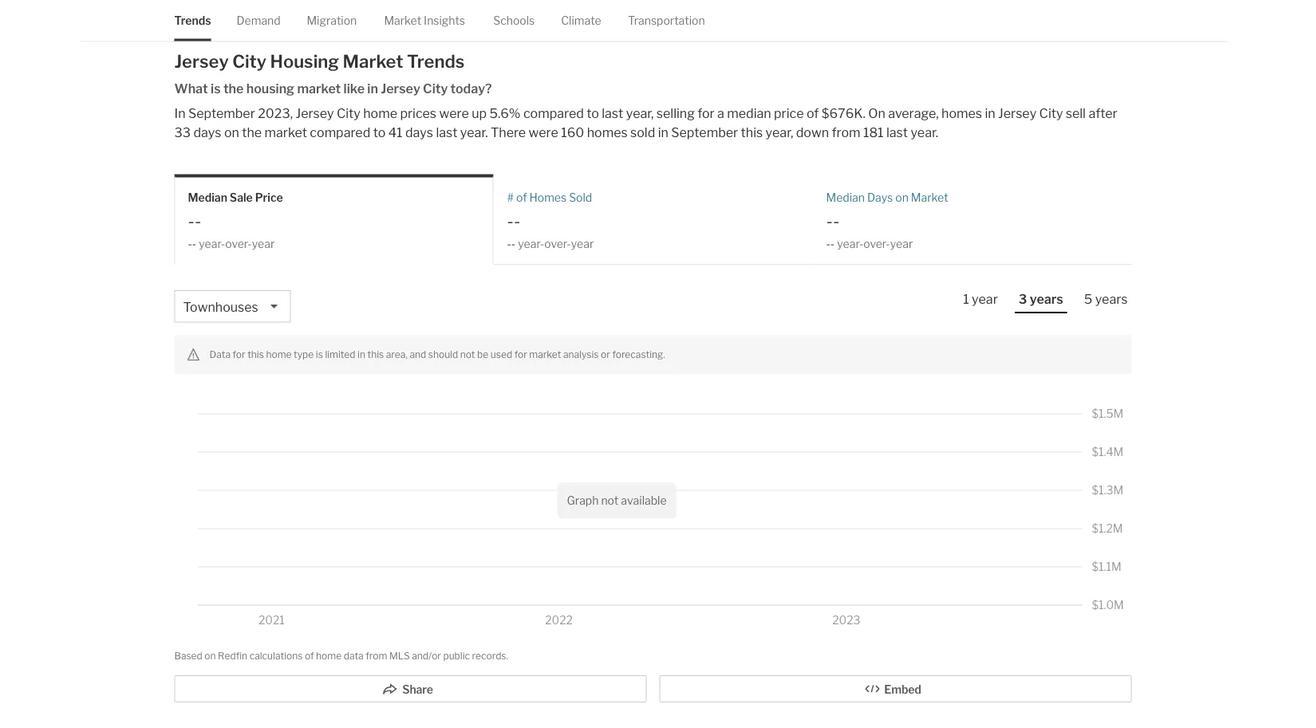 Task type: describe. For each thing, give the bounding box(es) containing it.
1
[[964, 291, 970, 307]]

homes
[[530, 191, 567, 205]]

median sale price -- -- year-over-year
[[188, 191, 283, 250]]

0 vertical spatial compared
[[524, 106, 584, 121]]

2 vertical spatial on
[[205, 651, 216, 663]]

year inside median sale price -- -- year-over-year
[[252, 237, 275, 250]]

in right limited
[[358, 349, 366, 361]]

data
[[210, 349, 231, 361]]

0 vertical spatial were
[[439, 106, 469, 121]]

up
[[472, 106, 487, 121]]

from inside in september 2023, jersey city home prices were up 5.6% compared to last year, selling for a median price of $676k. on average, homes in jersey city sell after 33 days on the market compared to 41 days last year. there were 160 homes sold in september this year, down from 181 last year.
[[832, 125, 861, 140]]

of inside # of homes sold -- -- year-over-year
[[516, 191, 527, 205]]

data for this home type is limited in this area,      and should not be used for market analysis or forecasting.
[[210, 349, 666, 361]]

# of homes sold -- -- year-over-year
[[507, 191, 594, 250]]

and
[[410, 349, 426, 361]]

181
[[864, 125, 884, 140]]

graph
[[567, 494, 599, 507]]

market inside in september 2023, jersey city home prices were up 5.6% compared to last year, selling for a median price of $676k. on average, homes in jersey city sell after 33 days on the market compared to 41 days last year. there were 160 homes sold in september this year, down from 181 last year.
[[265, 125, 307, 140]]

in right average,
[[985, 106, 996, 121]]

years for 3 years
[[1030, 291, 1064, 307]]

1 year
[[964, 291, 998, 307]]

0 horizontal spatial home
[[266, 349, 292, 361]]

year inside # of homes sold -- -- year-over-year
[[571, 237, 594, 250]]

selling
[[657, 106, 695, 121]]

sold
[[569, 191, 592, 205]]

be
[[477, 349, 489, 361]]

0 horizontal spatial trends
[[174, 14, 211, 27]]

insights
[[424, 14, 465, 27]]

or
[[601, 349, 610, 361]]

on inside in september 2023, jersey city home prices were up 5.6% compared to last year, selling for a median price of $676k. on average, homes in jersey city sell after 33 days on the market compared to 41 days last year. there were 160 homes sold in september this year, down from 181 last year.
[[224, 125, 239, 140]]

1 horizontal spatial trends
[[407, 50, 465, 72]]

schools
[[493, 14, 535, 27]]

jersey city housing market trends
[[174, 50, 465, 72]]

median for market
[[827, 191, 865, 205]]

3
[[1019, 291, 1028, 307]]

0 vertical spatial the
[[223, 81, 244, 96]]

41
[[388, 125, 403, 140]]

calculations
[[250, 651, 303, 663]]

embed
[[885, 684, 922, 697]]

0 horizontal spatial compared
[[310, 125, 371, 140]]

used
[[491, 349, 513, 361]]

year- for # of homes sold -- -- year-over-year
[[518, 237, 545, 250]]

1 horizontal spatial were
[[529, 125, 559, 140]]

migration link
[[307, 0, 357, 41]]

type
[[294, 349, 314, 361]]

1 vertical spatial is
[[316, 349, 323, 361]]

available
[[621, 494, 667, 507]]

5 years button
[[1081, 291, 1132, 312]]

transportation link
[[628, 0, 705, 41]]

schools link
[[493, 0, 535, 41]]

5 years
[[1085, 291, 1128, 307]]

mls
[[389, 651, 410, 663]]

prices
[[400, 106, 437, 121]]

over- inside median sale price -- -- year-over-year
[[225, 237, 252, 250]]

on inside the median days on market -- -- year-over-year
[[896, 191, 909, 205]]

down
[[796, 125, 829, 140]]

0 horizontal spatial this
[[248, 349, 264, 361]]

year- for median days on market -- -- year-over-year
[[837, 237, 864, 250]]

demand link
[[237, 0, 281, 41]]

based
[[174, 651, 203, 663]]

in right sold
[[658, 125, 669, 140]]

city up housing
[[232, 50, 267, 72]]

the inside in september 2023, jersey city home prices were up 5.6% compared to last year, selling for a median price of $676k. on average, homes in jersey city sell after 33 days on the market compared to 41 days last year. there were 160 homes sold in september this year, down from 181 last year.
[[242, 125, 262, 140]]

market insights link
[[384, 0, 465, 41]]

climate
[[561, 14, 601, 27]]

5.6%
[[490, 106, 521, 121]]

1 horizontal spatial year,
[[766, 125, 794, 140]]

records.
[[472, 651, 508, 663]]

in right like
[[367, 81, 378, 96]]

3 years
[[1019, 291, 1064, 307]]

year inside the median days on market -- -- year-over-year
[[891, 237, 913, 250]]

0 horizontal spatial last
[[436, 125, 458, 140]]

1 horizontal spatial not
[[601, 494, 619, 507]]

median
[[727, 106, 772, 121]]

2 year. from the left
[[911, 125, 939, 140]]

transportation
[[628, 14, 705, 27]]

today?
[[451, 81, 492, 96]]

for for compared
[[698, 106, 715, 121]]

years for 5 years
[[1096, 291, 1128, 307]]

should
[[428, 349, 458, 361]]

townhouses
[[183, 299, 258, 315]]

0 vertical spatial market
[[297, 81, 341, 96]]

#
[[507, 191, 514, 205]]

1 vertical spatial from
[[366, 651, 387, 663]]

based on redfin calculations of home data from mls and/or public records.
[[174, 651, 508, 663]]

and/or
[[412, 651, 441, 663]]

jersey up what
[[174, 50, 229, 72]]

days
[[868, 191, 893, 205]]

market for median days on market -- -- year-over-year
[[911, 191, 949, 205]]

0 vertical spatial is
[[211, 81, 221, 96]]



Task type: vqa. For each thing, say whether or not it's contained in the screenshot.
MIGRATION link
yes



Task type: locate. For each thing, give the bounding box(es) containing it.
market right days
[[911, 191, 949, 205]]

of up down
[[807, 106, 819, 121]]

like
[[344, 81, 365, 96]]

0 horizontal spatial for
[[233, 349, 246, 361]]

year down days
[[891, 237, 913, 250]]

from down $676k.
[[832, 125, 861, 140]]

0 horizontal spatial of
[[305, 651, 314, 663]]

for for and
[[515, 349, 527, 361]]

a
[[718, 106, 725, 121]]

3 over- from the left
[[864, 237, 891, 250]]

year, down price at the right
[[766, 125, 794, 140]]

year down price
[[252, 237, 275, 250]]

trends link
[[174, 0, 211, 41]]

share button
[[174, 676, 647, 703]]

last
[[602, 106, 624, 121], [436, 125, 458, 140], [887, 125, 908, 140]]

1 horizontal spatial is
[[316, 349, 323, 361]]

year- inside median sale price -- -- year-over-year
[[199, 237, 225, 250]]

city left sell on the right of page
[[1040, 106, 1064, 121]]

year, up sold
[[626, 106, 654, 121]]

0 vertical spatial on
[[224, 125, 239, 140]]

1 horizontal spatial year.
[[911, 125, 939, 140]]

2 horizontal spatial over-
[[864, 237, 891, 250]]

market
[[384, 14, 422, 27], [343, 50, 403, 72], [911, 191, 949, 205]]

market insights
[[384, 14, 465, 27]]

2 vertical spatial of
[[305, 651, 314, 663]]

0 horizontal spatial homes
[[587, 125, 628, 140]]

demand
[[237, 14, 281, 27]]

the
[[223, 81, 244, 96], [242, 125, 262, 140]]

2 horizontal spatial for
[[698, 106, 715, 121]]

0 horizontal spatial from
[[366, 651, 387, 663]]

last right 181 on the right top of the page
[[887, 125, 908, 140]]

median for -
[[188, 191, 227, 205]]

0 vertical spatial trends
[[174, 14, 211, 27]]

0 horizontal spatial were
[[439, 106, 469, 121]]

on right based
[[205, 651, 216, 663]]

homes
[[942, 106, 983, 121], [587, 125, 628, 140]]

year inside button
[[972, 291, 998, 307]]

this right 'data'
[[248, 349, 264, 361]]

days
[[194, 125, 221, 140], [405, 125, 433, 140]]

0 vertical spatial to
[[587, 106, 599, 121]]

is right type
[[316, 349, 323, 361]]

1 horizontal spatial last
[[602, 106, 624, 121]]

last left selling
[[602, 106, 624, 121]]

home
[[363, 106, 397, 121], [266, 349, 292, 361], [316, 651, 342, 663]]

september down a
[[672, 125, 738, 140]]

1 horizontal spatial on
[[224, 125, 239, 140]]

1 year- from the left
[[199, 237, 225, 250]]

for inside in september 2023, jersey city home prices were up 5.6% compared to last year, selling for a median price of $676k. on average, homes in jersey city sell after 33 days on the market compared to 41 days last year. there were 160 homes sold in september this year, down from 181 last year.
[[698, 106, 715, 121]]

this left area,
[[368, 349, 384, 361]]

0 horizontal spatial year,
[[626, 106, 654, 121]]

1 median from the left
[[188, 191, 227, 205]]

home for city
[[363, 106, 397, 121]]

0 vertical spatial of
[[807, 106, 819, 121]]

trends
[[174, 14, 211, 27], [407, 50, 465, 72]]

year- inside the median days on market -- -- year-over-year
[[837, 237, 864, 250]]

for
[[698, 106, 715, 121], [233, 349, 246, 361], [515, 349, 527, 361]]

2 horizontal spatial on
[[896, 191, 909, 205]]

2023,
[[258, 106, 293, 121]]

0 horizontal spatial year-
[[199, 237, 225, 250]]

1 horizontal spatial of
[[516, 191, 527, 205]]

years inside 5 years button
[[1096, 291, 1128, 307]]

market down 2023,
[[265, 125, 307, 140]]

city up prices
[[423, 81, 448, 96]]

home left data
[[316, 651, 342, 663]]

were left the 160
[[529, 125, 559, 140]]

0 vertical spatial not
[[460, 349, 475, 361]]

there
[[491, 125, 526, 140]]

area,
[[386, 349, 408, 361]]

on
[[869, 106, 886, 121]]

for right 'data'
[[233, 349, 246, 361]]

over- inside the median days on market -- -- year-over-year
[[864, 237, 891, 250]]

3 years button
[[1015, 291, 1068, 314]]

price
[[774, 106, 804, 121]]

year.
[[460, 125, 488, 140], [911, 125, 939, 140]]

1 vertical spatial not
[[601, 494, 619, 507]]

sold
[[631, 125, 656, 140]]

days right the 33
[[194, 125, 221, 140]]

public
[[443, 651, 470, 663]]

1 horizontal spatial days
[[405, 125, 433, 140]]

2 horizontal spatial last
[[887, 125, 908, 140]]

not right graph
[[601, 494, 619, 507]]

on
[[224, 125, 239, 140], [896, 191, 909, 205], [205, 651, 216, 663]]

what is the housing market like in jersey city today?
[[174, 81, 492, 96]]

1 vertical spatial home
[[266, 349, 292, 361]]

over- down days
[[864, 237, 891, 250]]

average,
[[889, 106, 939, 121]]

the down 2023,
[[242, 125, 262, 140]]

2 year- from the left
[[518, 237, 545, 250]]

1 horizontal spatial from
[[832, 125, 861, 140]]

-
[[188, 210, 195, 231], [195, 210, 201, 231], [507, 210, 514, 231], [514, 210, 521, 231], [827, 210, 833, 231], [833, 210, 840, 231], [188, 237, 192, 250], [192, 237, 196, 250], [507, 237, 512, 250], [512, 237, 516, 250], [827, 237, 831, 250], [831, 237, 835, 250]]

1 vertical spatial to
[[373, 125, 386, 140]]

limited
[[325, 349, 356, 361]]

over- down homes
[[545, 237, 571, 250]]

1 horizontal spatial for
[[515, 349, 527, 361]]

0 vertical spatial september
[[188, 106, 255, 121]]

is right what
[[211, 81, 221, 96]]

years inside 3 years button
[[1030, 291, 1064, 307]]

2 horizontal spatial home
[[363, 106, 397, 121]]

market inside the median days on market -- -- year-over-year
[[911, 191, 949, 205]]

0 horizontal spatial year.
[[460, 125, 488, 140]]

1 year button
[[960, 291, 1002, 312]]

years right the 5 at top
[[1096, 291, 1128, 307]]

1 vertical spatial year,
[[766, 125, 794, 140]]

compared
[[524, 106, 584, 121], [310, 125, 371, 140]]

is
[[211, 81, 221, 96], [316, 349, 323, 361]]

analysis
[[563, 349, 599, 361]]

on right the 33
[[224, 125, 239, 140]]

market left insights
[[384, 14, 422, 27]]

33
[[174, 125, 191, 140]]

compared down what is the housing market like in jersey city today?
[[310, 125, 371, 140]]

2 median from the left
[[827, 191, 865, 205]]

days down prices
[[405, 125, 433, 140]]

over- for # of homes sold -- -- year-over-year
[[545, 237, 571, 250]]

1 horizontal spatial to
[[587, 106, 599, 121]]

sell
[[1066, 106, 1086, 121]]

of right #
[[516, 191, 527, 205]]

160
[[561, 125, 585, 140]]

5
[[1085, 291, 1093, 307]]

1 horizontal spatial median
[[827, 191, 865, 205]]

of
[[807, 106, 819, 121], [516, 191, 527, 205], [305, 651, 314, 663]]

0 horizontal spatial to
[[373, 125, 386, 140]]

market for jersey city housing market trends
[[343, 50, 403, 72]]

2 over- from the left
[[545, 237, 571, 250]]

home inside in september 2023, jersey city home prices were up 5.6% compared to last year, selling for a median price of $676k. on average, homes in jersey city sell after 33 days on the market compared to 41 days last year. there were 160 homes sold in september this year, down from 181 last year.
[[363, 106, 397, 121]]

market
[[297, 81, 341, 96], [265, 125, 307, 140], [529, 349, 561, 361]]

of inside in september 2023, jersey city home prices were up 5.6% compared to last year, selling for a median price of $676k. on average, homes in jersey city sell after 33 days on the market compared to 41 days last year. there were 160 homes sold in september this year, down from 181 last year.
[[807, 106, 819, 121]]

climate link
[[561, 0, 601, 41]]

1 horizontal spatial over-
[[545, 237, 571, 250]]

1 vertical spatial were
[[529, 125, 559, 140]]

2 vertical spatial market
[[911, 191, 949, 205]]

homes right average,
[[942, 106, 983, 121]]

sale
[[230, 191, 253, 205]]

not left be at the left of the page
[[460, 349, 475, 361]]

1 vertical spatial compared
[[310, 125, 371, 140]]

after
[[1089, 106, 1118, 121]]

median inside the median days on market -- -- year-over-year
[[827, 191, 865, 205]]

1 horizontal spatial this
[[368, 349, 384, 361]]

were left up
[[439, 106, 469, 121]]

over- for median days on market -- -- year-over-year
[[864, 237, 891, 250]]

1 days from the left
[[194, 125, 221, 140]]

in
[[174, 106, 186, 121]]

0 vertical spatial year,
[[626, 106, 654, 121]]

city down like
[[337, 106, 361, 121]]

over- down sale
[[225, 237, 252, 250]]

migration
[[307, 14, 357, 27]]

2 horizontal spatial this
[[741, 125, 763, 140]]

1 horizontal spatial years
[[1096, 291, 1128, 307]]

from right data
[[366, 651, 387, 663]]

1 horizontal spatial home
[[316, 651, 342, 663]]

0 vertical spatial from
[[832, 125, 861, 140]]

in september 2023, jersey city home prices were up 5.6% compared to last year, selling for a median price of $676k. on average, homes in jersey city sell after 33 days on the market compared to 41 days last year. there were 160 homes sold in september this year, down from 181 last year.
[[174, 106, 1118, 140]]

2 vertical spatial market
[[529, 349, 561, 361]]

city
[[232, 50, 267, 72], [423, 81, 448, 96], [337, 106, 361, 121], [1040, 106, 1064, 121]]

embed button
[[660, 676, 1132, 703]]

jersey down what is the housing market like in jersey city today?
[[296, 106, 334, 121]]

1 vertical spatial the
[[242, 125, 262, 140]]

median days on market -- -- year-over-year
[[827, 191, 949, 250]]

0 horizontal spatial on
[[205, 651, 216, 663]]

year-
[[199, 237, 225, 250], [518, 237, 545, 250], [837, 237, 864, 250]]

1 horizontal spatial homes
[[942, 106, 983, 121]]

2 horizontal spatial year-
[[837, 237, 864, 250]]

forecasting.
[[613, 349, 666, 361]]

market up like
[[343, 50, 403, 72]]

1 vertical spatial of
[[516, 191, 527, 205]]

last down prices
[[436, 125, 458, 140]]

compared up the 160
[[524, 106, 584, 121]]

year. down up
[[460, 125, 488, 140]]

$676k.
[[822, 106, 866, 121]]

0 horizontal spatial years
[[1030, 291, 1064, 307]]

1 vertical spatial september
[[672, 125, 738, 140]]

0 horizontal spatial is
[[211, 81, 221, 96]]

jersey up prices
[[381, 81, 420, 96]]

of right calculations
[[305, 651, 314, 663]]

jersey
[[174, 50, 229, 72], [381, 81, 420, 96], [296, 106, 334, 121], [999, 106, 1037, 121]]

data
[[344, 651, 364, 663]]

home left type
[[266, 349, 292, 361]]

from
[[832, 125, 861, 140], [366, 651, 387, 663]]

0 horizontal spatial over-
[[225, 237, 252, 250]]

housing
[[246, 81, 295, 96]]

1 over- from the left
[[225, 237, 252, 250]]

home for of
[[316, 651, 342, 663]]

home up 41
[[363, 106, 397, 121]]

1 vertical spatial on
[[896, 191, 909, 205]]

2 years from the left
[[1096, 291, 1128, 307]]

on right days
[[896, 191, 909, 205]]

market down jersey city housing market trends on the left top
[[297, 81, 341, 96]]

2 days from the left
[[405, 125, 433, 140]]

median inside median sale price -- -- year-over-year
[[188, 191, 227, 205]]

1 horizontal spatial compared
[[524, 106, 584, 121]]

1 years from the left
[[1030, 291, 1064, 307]]

0 vertical spatial homes
[[942, 106, 983, 121]]

to
[[587, 106, 599, 121], [373, 125, 386, 140]]

1 horizontal spatial september
[[672, 125, 738, 140]]

this inside in september 2023, jersey city home prices were up 5.6% compared to last year, selling for a median price of $676k. on average, homes in jersey city sell after 33 days on the market compared to 41 days last year. there were 160 homes sold in september this year, down from 181 last year.
[[741, 125, 763, 140]]

over- inside # of homes sold -- -- year-over-year
[[545, 237, 571, 250]]

homes right the 160
[[587, 125, 628, 140]]

1 year. from the left
[[460, 125, 488, 140]]

share
[[402, 684, 433, 697]]

0 horizontal spatial not
[[460, 349, 475, 361]]

what
[[174, 81, 208, 96]]

1 horizontal spatial year-
[[518, 237, 545, 250]]

1 vertical spatial market
[[265, 125, 307, 140]]

0 horizontal spatial september
[[188, 106, 255, 121]]

years right 3 on the top of page
[[1030, 291, 1064, 307]]

year
[[252, 237, 275, 250], [571, 237, 594, 250], [891, 237, 913, 250], [972, 291, 998, 307]]

median left sale
[[188, 191, 227, 205]]

0 horizontal spatial median
[[188, 191, 227, 205]]

year right the 1
[[972, 291, 998, 307]]

trends down insights
[[407, 50, 465, 72]]

the left housing
[[223, 81, 244, 96]]

median left days
[[827, 191, 865, 205]]

1 vertical spatial market
[[343, 50, 403, 72]]

for right the used
[[515, 349, 527, 361]]

graph not available
[[567, 494, 667, 507]]

1 vertical spatial trends
[[407, 50, 465, 72]]

september down what
[[188, 106, 255, 121]]

0 horizontal spatial days
[[194, 125, 221, 140]]

0 vertical spatial market
[[384, 14, 422, 27]]

year. down average,
[[911, 125, 939, 140]]

year- inside # of homes sold -- -- year-over-year
[[518, 237, 545, 250]]

in
[[367, 81, 378, 96], [985, 106, 996, 121], [658, 125, 669, 140], [358, 349, 366, 361]]

1 vertical spatial homes
[[587, 125, 628, 140]]

for left a
[[698, 106, 715, 121]]

price
[[255, 191, 283, 205]]

market left 'analysis'
[[529, 349, 561, 361]]

0 vertical spatial home
[[363, 106, 397, 121]]

jersey left sell on the right of page
[[999, 106, 1037, 121]]

housing
[[270, 50, 339, 72]]

redfin
[[218, 651, 247, 663]]

2 vertical spatial home
[[316, 651, 342, 663]]

trends left the 'demand'
[[174, 14, 211, 27]]

year,
[[626, 106, 654, 121], [766, 125, 794, 140]]

3 year- from the left
[[837, 237, 864, 250]]

year down sold
[[571, 237, 594, 250]]

this down median
[[741, 125, 763, 140]]

2 horizontal spatial of
[[807, 106, 819, 121]]

over-
[[225, 237, 252, 250], [545, 237, 571, 250], [864, 237, 891, 250]]



